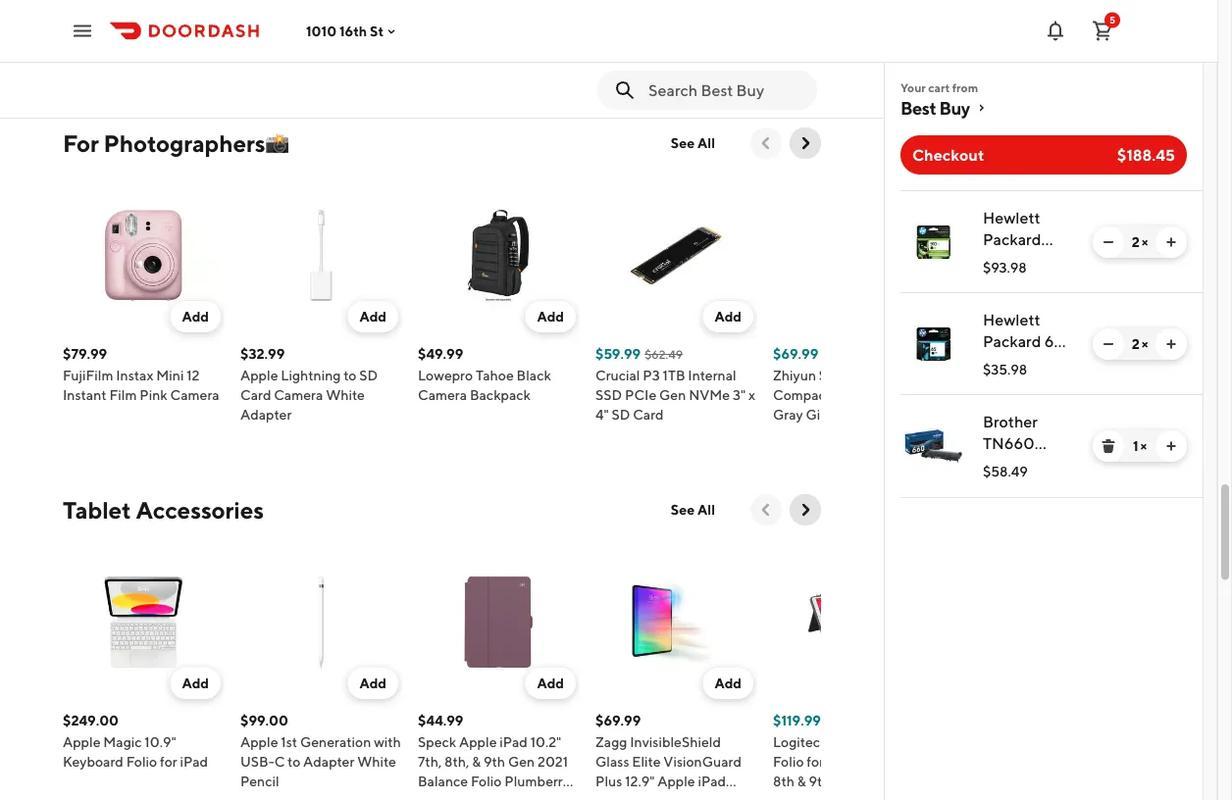 Task type: locate. For each thing, give the bounding box(es) containing it.
0 vertical spatial remove one from cart image
[[1101, 234, 1116, 250]]

to right the "lightning"
[[344, 368, 357, 384]]

1 vertical spatial next button of carousel image
[[796, 501, 815, 520]]

1 horizontal spatial 7th,
[[898, 754, 922, 770]]

add for $69.99 zagg invisibleshield glass elite visionguard plus 12.9" apple ipad blue light filter
[[714, 676, 742, 692]]

2 next button of carousel image from the top
[[796, 501, 815, 520]]

1 vertical spatial &
[[472, 754, 481, 770]]

1 remove one from cart image from the top
[[1101, 234, 1116, 250]]

add up internal
[[714, 309, 742, 325]]

black
[[98, 1, 133, 17], [517, 368, 551, 384]]

1 horizontal spatial to
[[344, 368, 357, 384]]

ipad inside $44.99 speck apple ipad 10.2" 7th, 8th, & 9th gen 2021 balance folio plumberry purple case
[[500, 735, 528, 751]]

$69.99 zagg invisibleshield glass elite visionguard plus 12.9" apple ipad blue light filter
[[595, 713, 742, 800]]

remove one from cart image for $93.98
[[1101, 234, 1116, 250]]

add up $32.99 apple lightning to sd card camera white adapter
[[359, 309, 386, 325]]

1 vertical spatial 9th
[[809, 774, 830, 790]]

adapter
[[240, 407, 292, 423], [303, 754, 354, 770]]

ipad down touch
[[867, 754, 895, 770]]

2 horizontal spatial for
[[915, 407, 933, 423]]

card inside $59.99 $62.49 crucial p3 1tb internal ssd pcie gen nvme 3" x 4" sd card
[[633, 407, 664, 423]]

add up 12
[[182, 309, 209, 325]]

2 vertical spatial &
[[797, 774, 806, 790]]

white down the "lightning"
[[326, 387, 365, 404]]

1 camera from the left
[[170, 387, 219, 404]]

ipad up plumberry
[[500, 735, 528, 751]]

0 vertical spatial 2
[[1132, 234, 1139, 250]]

0 horizontal spatial $69.99
[[595, 713, 641, 729]]

1 ×
[[1133, 438, 1147, 454]]

camera down 12
[[170, 387, 219, 404]]

$99.00 apple 1st generation with usb-c to adapter white pencil
[[240, 713, 401, 790]]

$69.99 inside $69.99 zhiyun smooth q-3 compact folding 3-axis gray gimbal stabilizer for phones
[[773, 346, 818, 362]]

0 vertical spatial to
[[344, 368, 357, 384]]

2 see all from the top
[[671, 502, 715, 518]]

1 vertical spatial to
[[287, 754, 300, 770]]

apple
[[240, 368, 278, 384], [63, 735, 101, 751], [240, 735, 278, 751], [459, 735, 497, 751], [827, 754, 865, 770], [657, 774, 695, 790]]

to right c
[[287, 754, 300, 770]]

0 horizontal spatial camera
[[170, 387, 219, 404]]

hewlett packard high-yield 910xl black ink cartridge image
[[904, 213, 963, 272]]

7th, down speck
[[418, 754, 442, 770]]

3
[[889, 368, 896, 384]]

2 2 × from the top
[[1132, 336, 1148, 352]]

for down axis
[[915, 407, 933, 423]]

$49.99 lowepro tahoe black camera backpack
[[418, 346, 551, 404]]

0 vertical spatial next button of carousel image
[[796, 134, 815, 154]]

camera down the "lightning"
[[274, 387, 323, 404]]

folio inside $119.99 logitech combo touch folio for apple ipad 7th, 8th & 9th gen 10.2" graphite tab
[[773, 754, 804, 770]]

1 vertical spatial see all
[[671, 502, 715, 518]]

add for $49.99 lowepro tahoe black camera backpack
[[537, 309, 564, 325]]

folding
[[834, 387, 881, 404]]

2 vertical spatial gen
[[833, 774, 860, 790]]

1010 16th st button
[[306, 23, 399, 39]]

0 vertical spatial previous button of carousel image
[[756, 134, 776, 154]]

lowepro tahoe black camera backpack image
[[418, 175, 580, 337]]

1 vertical spatial add one to cart image
[[1163, 438, 1179, 454]]

1 7th, from the left
[[418, 754, 442, 770]]

card
[[240, 387, 271, 404], [633, 407, 664, 423]]

2 7th, from the left
[[898, 754, 922, 770]]

all
[[697, 135, 715, 152], [697, 502, 715, 518]]

1 horizontal spatial sd
[[612, 407, 630, 423]]

remove item from cart image
[[1101, 438, 1116, 454]]

previous button of carousel image for photographers📸
[[756, 134, 776, 154]]

1 vertical spatial white
[[357, 754, 396, 770]]

2 horizontal spatial &
[[797, 774, 806, 790]]

5
[[1109, 14, 1115, 26]]

pcie
[[625, 387, 656, 404]]

$69.99 for zagg
[[595, 713, 641, 729]]

plumberry
[[504, 774, 570, 790]]

& left grey
[[136, 1, 145, 17]]

0 horizontal spatial gray
[[362, 21, 392, 37]]

1 horizontal spatial gray
[[773, 407, 803, 423]]

$69.99 inside $69.99 zagg invisibleshield glass elite visionguard plus 12.9" apple ipad blue light filter
[[595, 713, 641, 729]]

gray inside keurig my k-cup universal reusable gray coffee filters
[[362, 21, 392, 37]]

lightning
[[281, 368, 341, 384]]

& inside $44.99 speck apple ipad 10.2" 7th, 8th, & 9th gen 2021 balance folio plumberry purple case
[[472, 754, 481, 770]]

0 vertical spatial gen
[[659, 387, 686, 404]]

add for $79.99 fujifilm instax mini 12 instant film pink camera
[[182, 309, 209, 325]]

1 horizontal spatial for
[[807, 754, 824, 770]]

list
[[885, 190, 1203, 498]]

add one to cart image for 1 ×
[[1163, 438, 1179, 454]]

2 previous button of carousel image from the top
[[756, 501, 776, 520]]

1 horizontal spatial card
[[633, 407, 664, 423]]

0 vertical spatial $69.99
[[773, 346, 818, 362]]

add
[[182, 309, 209, 325], [359, 309, 386, 325], [537, 309, 564, 325], [714, 309, 742, 325], [182, 676, 209, 692], [359, 676, 386, 692], [537, 676, 564, 692], [714, 676, 742, 692]]

0 vertical spatial sd
[[359, 368, 378, 384]]

apple up usb-
[[240, 735, 278, 751]]

plus
[[595, 774, 622, 790]]

next button of carousel image for tablet accessories
[[796, 501, 815, 520]]

adapter down generation
[[303, 754, 354, 770]]

0 horizontal spatial adapter
[[240, 407, 292, 423]]

from
[[952, 80, 978, 94]]

see all for for photographers📸
[[671, 135, 715, 152]]

1 vertical spatial ×
[[1142, 336, 1148, 352]]

1 horizontal spatial camera
[[274, 387, 323, 404]]

2 add one to cart image from the top
[[1163, 438, 1179, 454]]

invisibleshield
[[630, 735, 721, 751]]

0 horizontal spatial folio
[[126, 754, 157, 770]]

gen up plumberry
[[508, 754, 535, 770]]

gen
[[659, 387, 686, 404], [508, 754, 535, 770], [833, 774, 860, 790]]

0 vertical spatial black
[[98, 1, 133, 17]]

gen inside $44.99 speck apple ipad 10.2" 7th, 8th, & 9th gen 2021 balance folio plumberry purple case
[[508, 754, 535, 770]]

lowepro
[[418, 368, 473, 384]]

0 vertical spatial 2 ×
[[1132, 234, 1148, 250]]

ipad
[[500, 735, 528, 751], [180, 754, 208, 770], [867, 754, 895, 770], [698, 774, 726, 790]]

folio inside $44.99 speck apple ipad 10.2" 7th, 8th, & 9th gen 2021 balance folio plumberry purple case
[[471, 774, 502, 790]]

add up $249.00 apple magic 10.9" keyboard folio for ipad on the left
[[182, 676, 209, 692]]

2 see all link from the top
[[659, 495, 727, 526]]

white inside $99.00 apple 1st generation with usb-c to adapter white pencil
[[357, 754, 396, 770]]

add for $32.99 apple lightning to sd card camera white adapter
[[359, 309, 386, 325]]

1 vertical spatial see
[[671, 502, 695, 518]]

1 see all from the top
[[671, 135, 715, 152]]

next button of carousel image
[[796, 134, 815, 154], [796, 501, 815, 520]]

logitech
[[773, 735, 828, 751]]

0 horizontal spatial sd
[[359, 368, 378, 384]]

10.2"
[[530, 735, 561, 751], [863, 774, 894, 790]]

7th, down touch
[[898, 754, 922, 770]]

1 next button of carousel image from the top
[[796, 134, 815, 154]]

2 horizontal spatial folio
[[773, 754, 804, 770]]

1 see from the top
[[671, 135, 695, 152]]

phones
[[773, 427, 820, 443]]

add one to cart image
[[1163, 336, 1179, 352], [1163, 438, 1179, 454]]

apple up keyboard
[[63, 735, 101, 751]]

0 vertical spatial adapter
[[240, 407, 292, 423]]

apple down combo
[[827, 754, 865, 770]]

black right "ninja"
[[98, 1, 133, 17]]

white down with
[[357, 754, 396, 770]]

7th,
[[418, 754, 442, 770], [898, 754, 922, 770]]

0 vertical spatial ×
[[1142, 234, 1148, 250]]

1 vertical spatial gray
[[773, 407, 803, 423]]

2 horizontal spatial camera
[[418, 387, 467, 404]]

1 vertical spatial $69.99
[[595, 713, 641, 729]]

1 horizontal spatial 10.2"
[[863, 774, 894, 790]]

2 for $93.98
[[1132, 234, 1139, 250]]

folio down 10.9"
[[126, 754, 157, 770]]

folio up case
[[471, 774, 502, 790]]

0 vertical spatial &
[[136, 1, 145, 17]]

hewlett packard 65 standard capacity black ink cartridge image
[[904, 315, 963, 374]]

apple inside $44.99 speck apple ipad 10.2" 7th, 8th, & 9th gen 2021 balance folio plumberry purple case
[[459, 735, 497, 751]]

folio
[[126, 754, 157, 770], [773, 754, 804, 770], [471, 774, 502, 790]]

camera down lowepro
[[418, 387, 467, 404]]

add up "invisibleshield"
[[714, 676, 742, 692]]

add for $249.00 apple magic 10.9" keyboard folio for ipad
[[182, 676, 209, 692]]

$59.99
[[595, 346, 641, 362]]

1 vertical spatial previous button of carousel image
[[756, 501, 776, 520]]

1 see all link from the top
[[659, 128, 727, 159]]

fujifilm instax mini 12 instant film pink camera image
[[63, 175, 225, 337]]

adapter inside $99.00 apple 1st generation with usb-c to adapter white pencil
[[303, 754, 354, 770]]

$119.99
[[773, 713, 821, 729]]

zagg invisibleshield glass elite visionguard plus 12.9" apple ipad blue light filtering screen protector image
[[595, 542, 757, 704]]

to inside $32.99 apple lightning to sd card camera white adapter
[[344, 368, 357, 384]]

blue
[[595, 794, 624, 800]]

0 horizontal spatial gen
[[508, 754, 535, 770]]

see all for tablet accessories
[[671, 502, 715, 518]]

1 horizontal spatial 9th
[[809, 774, 830, 790]]

apple up "8th," on the bottom
[[459, 735, 497, 751]]

1 2 from the top
[[1132, 234, 1139, 250]]

0 vertical spatial add one to cart image
[[1163, 336, 1179, 352]]

9th up graphite
[[809, 774, 830, 790]]

0 horizontal spatial to
[[287, 754, 300, 770]]

ipad down visionguard
[[698, 774, 726, 790]]

1 horizontal spatial gen
[[659, 387, 686, 404]]

add up with
[[359, 676, 386, 692]]

brother tn660 high-yield black toner cartridge image
[[904, 417, 963, 476]]

0 vertical spatial all
[[697, 135, 715, 152]]

$93.98
[[983, 259, 1027, 276]]

ipad left usb-
[[180, 754, 208, 770]]

$32.99 apple lightning to sd card camera white adapter
[[240, 346, 378, 423]]

1 vertical spatial remove one from cart image
[[1101, 336, 1116, 352]]

× for $58.49
[[1140, 438, 1147, 454]]

adapter down the "lightning"
[[240, 407, 292, 423]]

apple lightning to sd card camera white adapter image
[[240, 175, 402, 337]]

add up 2021
[[537, 676, 564, 692]]

3-
[[884, 387, 897, 404]]

remove one from cart image
[[1101, 234, 1116, 250], [1101, 336, 1116, 352]]

for down logitech
[[807, 754, 824, 770]]

black up backpack
[[517, 368, 551, 384]]

gimbal
[[806, 407, 851, 423]]

12
[[187, 368, 200, 384]]

0 vertical spatial 9th
[[484, 754, 505, 770]]

p3
[[643, 368, 660, 384]]

camera inside "$79.99 fujifilm instax mini 12 instant film pink camera"
[[170, 387, 219, 404]]

1 vertical spatial all
[[697, 502, 715, 518]]

8th,
[[444, 754, 469, 770]]

sd right 4"
[[612, 407, 630, 423]]

1 2 × from the top
[[1132, 234, 1148, 250]]

1 add one to cart image from the top
[[1163, 336, 1179, 352]]

previous button of carousel image down search best buy search box
[[756, 134, 776, 154]]

0 horizontal spatial 10.2"
[[530, 735, 561, 751]]

2 camera from the left
[[274, 387, 323, 404]]

0 horizontal spatial &
[[136, 1, 145, 17]]

0 horizontal spatial 7th,
[[418, 754, 442, 770]]

touch
[[880, 735, 918, 751]]

& right "8th," on the bottom
[[472, 754, 481, 770]]

folio up 8th
[[773, 754, 804, 770]]

card down $32.99
[[240, 387, 271, 404]]

1 vertical spatial 2
[[1132, 336, 1139, 352]]

next button of carousel image down search best buy search box
[[796, 134, 815, 154]]

mini
[[156, 368, 184, 384]]

internal
[[688, 368, 736, 384]]

1 horizontal spatial adapter
[[303, 754, 354, 770]]

see all
[[671, 135, 715, 152], [671, 502, 715, 518]]

sd right the "lightning"
[[359, 368, 378, 384]]

next button of carousel image down phones
[[796, 501, 815, 520]]

see for tablet accessories
[[671, 502, 695, 518]]

apple down visionguard
[[657, 774, 695, 790]]

0 vertical spatial see all
[[671, 135, 715, 152]]

1 horizontal spatial &
[[472, 754, 481, 770]]

0 horizontal spatial for
[[160, 754, 177, 770]]

2 see from the top
[[671, 502, 695, 518]]

1 vertical spatial 10.2"
[[863, 774, 894, 790]]

0 horizontal spatial card
[[240, 387, 271, 404]]

12.9"
[[625, 774, 655, 790]]

apple inside $69.99 zagg invisibleshield glass elite visionguard plus 12.9" apple ipad blue light filter
[[657, 774, 695, 790]]

3"
[[733, 387, 746, 404]]

apple down $32.99
[[240, 368, 278, 384]]

camera
[[170, 387, 219, 404], [274, 387, 323, 404], [418, 387, 467, 404]]

for down 10.9"
[[160, 754, 177, 770]]

$69.99 up 'zagg'
[[595, 713, 641, 729]]

ninja black & grey air fryer
[[63, 1, 199, 37]]

elite
[[632, 754, 661, 770]]

2 2 from the top
[[1132, 336, 1139, 352]]

gray inside $69.99 zhiyun smooth q-3 compact folding 3-axis gray gimbal stabilizer for phones
[[773, 407, 803, 423]]

notification bell image
[[1044, 19, 1067, 43]]

gen down 1tb
[[659, 387, 686, 404]]

previous button of carousel image
[[756, 134, 776, 154], [756, 501, 776, 520]]

pencil
[[240, 774, 279, 790]]

apple 1st generation with usb-c to adapter white pencil image
[[240, 542, 402, 704]]

gen down combo
[[833, 774, 860, 790]]

best
[[900, 97, 936, 118]]

&
[[136, 1, 145, 17], [472, 754, 481, 770], [797, 774, 806, 790]]

0 horizontal spatial black
[[98, 1, 133, 17]]

1 vertical spatial gen
[[508, 754, 535, 770]]

2 ×
[[1132, 234, 1148, 250], [1132, 336, 1148, 352]]

case
[[462, 794, 494, 800]]

1tb
[[663, 368, 685, 384]]

1 vertical spatial black
[[517, 368, 551, 384]]

best buy link
[[900, 96, 1187, 120]]

$79.99
[[63, 346, 107, 362]]

0 horizontal spatial 9th
[[484, 754, 505, 770]]

camera inside $49.99 lowepro tahoe black camera backpack
[[418, 387, 467, 404]]

2 all from the top
[[697, 502, 715, 518]]

black inside $49.99 lowepro tahoe black camera backpack
[[517, 368, 551, 384]]

for photographers📸
[[63, 129, 289, 157]]

10.2" inside $119.99 logitech combo touch folio for apple ipad 7th, 8th & 9th gen 10.2" graphite tab
[[863, 774, 894, 790]]

ipad inside $119.99 logitech combo touch folio for apple ipad 7th, 8th & 9th gen 10.2" graphite tab
[[867, 754, 895, 770]]

1 horizontal spatial $69.99
[[773, 346, 818, 362]]

1 previous button of carousel image from the top
[[756, 134, 776, 154]]

$69.99 up zhiyun
[[773, 346, 818, 362]]

see all link
[[659, 128, 727, 159], [659, 495, 727, 526]]

next button of carousel image for for photographers📸
[[796, 134, 815, 154]]

& inside $119.99 logitech combo touch folio for apple ipad 7th, 8th & 9th gen 10.2" graphite tab
[[797, 774, 806, 790]]

tablet
[[63, 496, 131, 524]]

$69.99
[[773, 346, 818, 362], [595, 713, 641, 729]]

3 camera from the left
[[418, 387, 467, 404]]

add button
[[170, 302, 221, 333], [170, 302, 221, 333], [348, 302, 398, 333], [348, 302, 398, 333], [525, 302, 576, 333], [525, 302, 576, 333], [703, 302, 753, 333], [703, 302, 753, 333], [170, 668, 221, 700], [170, 668, 221, 700], [348, 668, 398, 700], [348, 668, 398, 700], [525, 668, 576, 700], [525, 668, 576, 700], [703, 668, 753, 700], [703, 668, 753, 700]]

1 horizontal spatial black
[[517, 368, 551, 384]]

9th right "8th," on the bottom
[[484, 754, 505, 770]]

1 vertical spatial adapter
[[303, 754, 354, 770]]

1 vertical spatial sd
[[612, 407, 630, 423]]

0 vertical spatial see all link
[[659, 128, 727, 159]]

0 vertical spatial 10.2"
[[530, 735, 561, 751]]

10.2" down touch
[[863, 774, 894, 790]]

add up $49.99 lowepro tahoe black camera backpack
[[537, 309, 564, 325]]

10.2" up 2021
[[530, 735, 561, 751]]

0 vertical spatial gray
[[362, 21, 392, 37]]

gen inside $59.99 $62.49 crucial p3 1tb internal ssd pcie gen nvme 3" x 4" sd card
[[659, 387, 686, 404]]

magic
[[103, 735, 142, 751]]

0 vertical spatial white
[[326, 387, 365, 404]]

1 all from the top
[[697, 135, 715, 152]]

see
[[671, 135, 695, 152], [671, 502, 695, 518]]

& up graphite
[[797, 774, 806, 790]]

adapter inside $32.99 apple lightning to sd card camera white adapter
[[240, 407, 292, 423]]

× for $35.98
[[1142, 336, 1148, 352]]

previous button of carousel image down phones
[[756, 501, 776, 520]]

1 vertical spatial see all link
[[659, 495, 727, 526]]

apple inside $32.99 apple lightning to sd card camera white adapter
[[240, 368, 278, 384]]

0 vertical spatial card
[[240, 387, 271, 404]]

glass
[[595, 754, 629, 770]]

card down pcie
[[633, 407, 664, 423]]

2 horizontal spatial gen
[[833, 774, 860, 790]]

1 horizontal spatial folio
[[471, 774, 502, 790]]

pink
[[140, 387, 167, 404]]

1 vertical spatial card
[[633, 407, 664, 423]]

crucial
[[595, 368, 640, 384]]

2 remove one from cart image from the top
[[1101, 336, 1116, 352]]

your cart from
[[900, 80, 978, 94]]

1 vertical spatial 2 ×
[[1132, 336, 1148, 352]]

0 vertical spatial see
[[671, 135, 695, 152]]

2 vertical spatial ×
[[1140, 438, 1147, 454]]



Task type: vqa. For each thing, say whether or not it's contained in the screenshot.
Delivery to the top
no



Task type: describe. For each thing, give the bounding box(es) containing it.
$188.45
[[1117, 146, 1175, 164]]

smooth
[[819, 368, 868, 384]]

sd inside $32.99 apple lightning to sd card camera white adapter
[[359, 368, 378, 384]]

instant
[[63, 387, 107, 404]]

1010
[[306, 23, 337, 39]]

x
[[748, 387, 755, 404]]

universal
[[240, 21, 299, 37]]

speck apple ipad 10.2" 7th, 8th, & 9th gen 2021 balance folio plumberry purple case image
[[418, 542, 580, 704]]

air
[[181, 1, 199, 17]]

st
[[370, 23, 384, 39]]

combo
[[831, 735, 877, 751]]

previous button of carousel image for accessories
[[756, 501, 776, 520]]

$249.00
[[63, 713, 119, 729]]

keurig my k-cup universal reusable gray coffee filters
[[240, 1, 392, 56]]

fujifilm
[[63, 368, 113, 384]]

$249.00 apple magic 10.9" keyboard folio for ipad
[[63, 713, 208, 770]]

black inside 'ninja black & grey air fryer'
[[98, 1, 133, 17]]

2 × for $93.98
[[1132, 234, 1148, 250]]

your
[[900, 80, 926, 94]]

1010 16th st
[[306, 23, 384, 39]]

keyboard
[[63, 754, 123, 770]]

sd inside $59.99 $62.49 crucial p3 1tb internal ssd pcie gen nvme 3" x 4" sd card
[[612, 407, 630, 423]]

generation
[[300, 735, 371, 751]]

for inside $69.99 zhiyun smooth q-3 compact folding 3-axis gray gimbal stabilizer for phones
[[915, 407, 933, 423]]

2021
[[538, 754, 568, 770]]

add for $44.99 speck apple ipad 10.2" 7th, 8th, & 9th gen 2021 balance folio plumberry purple case
[[537, 676, 564, 692]]

compact
[[773, 387, 831, 404]]

camera inside $32.99 apple lightning to sd card camera white adapter
[[274, 387, 323, 404]]

balance
[[418, 774, 468, 790]]

gen inside $119.99 logitech combo touch folio for apple ipad 7th, 8th & 9th gen 10.2" graphite tab
[[833, 774, 860, 790]]

9th inside $44.99 speck apple ipad 10.2" 7th, 8th, & 9th gen 2021 balance folio plumberry purple case
[[484, 754, 505, 770]]

$44.99
[[418, 713, 463, 729]]

& inside 'ninja black & grey air fryer'
[[136, 1, 145, 17]]

$32.99
[[240, 346, 285, 362]]

zagg
[[595, 735, 627, 751]]

filters
[[286, 40, 325, 56]]

1st
[[281, 735, 297, 751]]

16th
[[339, 23, 367, 39]]

$35.98
[[983, 361, 1027, 378]]

light
[[627, 794, 660, 800]]

2 × for $35.98
[[1132, 336, 1148, 352]]

4"
[[595, 407, 609, 423]]

see for for photographers📸
[[671, 135, 695, 152]]

axis
[[897, 387, 924, 404]]

8th
[[773, 774, 795, 790]]

see all link for accessories
[[659, 495, 727, 526]]

for photographers📸 link
[[63, 128, 289, 159]]

for
[[63, 129, 99, 157]]

ssd
[[595, 387, 622, 404]]

apple inside $119.99 logitech combo touch folio for apple ipad 7th, 8th & 9th gen 10.2" graphite tab
[[827, 754, 865, 770]]

adapter for tablet accessories
[[303, 754, 354, 770]]

white inside $32.99 apple lightning to sd card camera white adapter
[[326, 387, 365, 404]]

fryer
[[63, 21, 95, 37]]

nvme
[[689, 387, 730, 404]]

apple magic 10.9" keyboard folio for ipad image
[[63, 542, 225, 704]]

zhiyun
[[773, 368, 816, 384]]

my
[[284, 1, 304, 17]]

to inside $99.00 apple 1st generation with usb-c to adapter white pencil
[[287, 754, 300, 770]]

7th, inside $44.99 speck apple ipad 10.2" 7th, 8th, & 9th gen 2021 balance folio plumberry purple case
[[418, 754, 442, 770]]

5 button
[[1083, 11, 1122, 51]]

all for for photographers📸
[[697, 135, 715, 152]]

photographers📸
[[104, 129, 289, 157]]

Search Best Buy search field
[[648, 79, 801, 101]]

$59.99 $62.49 crucial p3 1tb internal ssd pcie gen nvme 3" x 4" sd card
[[595, 346, 755, 423]]

speck
[[418, 735, 456, 751]]

$58.49
[[983, 463, 1028, 480]]

card inside $32.99 apple lightning to sd card camera white adapter
[[240, 387, 271, 404]]

coffee
[[240, 40, 283, 56]]

k-
[[307, 1, 322, 17]]

2 for $35.98
[[1132, 336, 1139, 352]]

accessories
[[136, 496, 264, 524]]

open menu image
[[71, 19, 94, 43]]

remove one from cart image for $35.98
[[1101, 336, 1116, 352]]

1
[[1133, 438, 1138, 454]]

instax
[[116, 368, 153, 384]]

film
[[109, 387, 137, 404]]

$44.99 speck apple ipad 10.2" 7th, 8th, & 9th gen 2021 balance folio plumberry purple case
[[418, 713, 570, 800]]

keurig
[[240, 1, 282, 17]]

apple inside $99.00 apple 1st generation with usb-c to adapter white pencil
[[240, 735, 278, 751]]

reusable
[[301, 21, 359, 37]]

for inside $249.00 apple magic 10.9" keyboard folio for ipad
[[160, 754, 177, 770]]

$69.99 for zhiyun
[[773, 346, 818, 362]]

$49.99
[[418, 346, 463, 362]]

7th, inside $119.99 logitech combo touch folio for apple ipad 7th, 8th & 9th gen 10.2" graphite tab
[[898, 754, 922, 770]]

5 items, open order cart image
[[1091, 19, 1114, 43]]

add one to cart image for 2 ×
[[1163, 336, 1179, 352]]

cart
[[928, 80, 950, 94]]

best buy
[[900, 97, 970, 118]]

buy
[[939, 97, 970, 118]]

apple inside $249.00 apple magic 10.9" keyboard folio for ipad
[[63, 735, 101, 751]]

q-
[[871, 368, 889, 384]]

$62.49
[[645, 348, 683, 361]]

all for tablet accessories
[[697, 502, 715, 518]]

for inside $119.99 logitech combo touch folio for apple ipad 7th, 8th & 9th gen 10.2" graphite tab
[[807, 754, 824, 770]]

checkout
[[912, 146, 984, 164]]

ninja
[[63, 1, 96, 17]]

c
[[274, 754, 285, 770]]

tablet accessories
[[63, 496, 264, 524]]

stabilizer
[[854, 407, 913, 423]]

$79.99 fujifilm instax mini 12 instant film pink camera
[[63, 346, 219, 404]]

10.9"
[[145, 735, 176, 751]]

cup
[[322, 1, 349, 17]]

add one to cart image
[[1163, 234, 1179, 250]]

usb-
[[240, 754, 274, 770]]

folio inside $249.00 apple magic 10.9" keyboard folio for ipad
[[126, 754, 157, 770]]

crucial p3 1tb internal ssd pcie gen nvme 3" x 4" sd card image
[[595, 175, 757, 337]]

tahoe
[[476, 368, 514, 384]]

tablet accessories link
[[63, 495, 264, 526]]

9th inside $119.99 logitech combo touch folio for apple ipad 7th, 8th & 9th gen 10.2" graphite tab
[[809, 774, 830, 790]]

list containing 2 ×
[[885, 190, 1203, 498]]

purple
[[418, 794, 459, 800]]

× for $93.98
[[1142, 234, 1148, 250]]

visionguard
[[663, 754, 742, 770]]

grey
[[147, 1, 178, 17]]

add for $99.00 apple 1st generation with usb-c to adapter white pencil
[[359, 676, 386, 692]]

ipad inside $69.99 zagg invisibleshield glass elite visionguard plus 12.9" apple ipad blue light filter
[[698, 774, 726, 790]]

$119.99 logitech combo touch folio for apple ipad 7th, 8th & 9th gen 10.2" graphite tab
[[773, 713, 922, 800]]

backpack
[[470, 387, 531, 404]]

adapter for for photographers📸
[[240, 407, 292, 423]]

add for $59.99 $62.49 crucial p3 1tb internal ssd pcie gen nvme 3" x 4" sd card
[[714, 309, 742, 325]]

see all link for photographers📸
[[659, 128, 727, 159]]

ipad inside $249.00 apple magic 10.9" keyboard folio for ipad
[[180, 754, 208, 770]]

$69.99 zhiyun smooth q-3 compact folding 3-axis gray gimbal stabilizer for phones
[[773, 346, 933, 443]]

10.2" inside $44.99 speck apple ipad 10.2" 7th, 8th, & 9th gen 2021 balance folio plumberry purple case
[[530, 735, 561, 751]]



